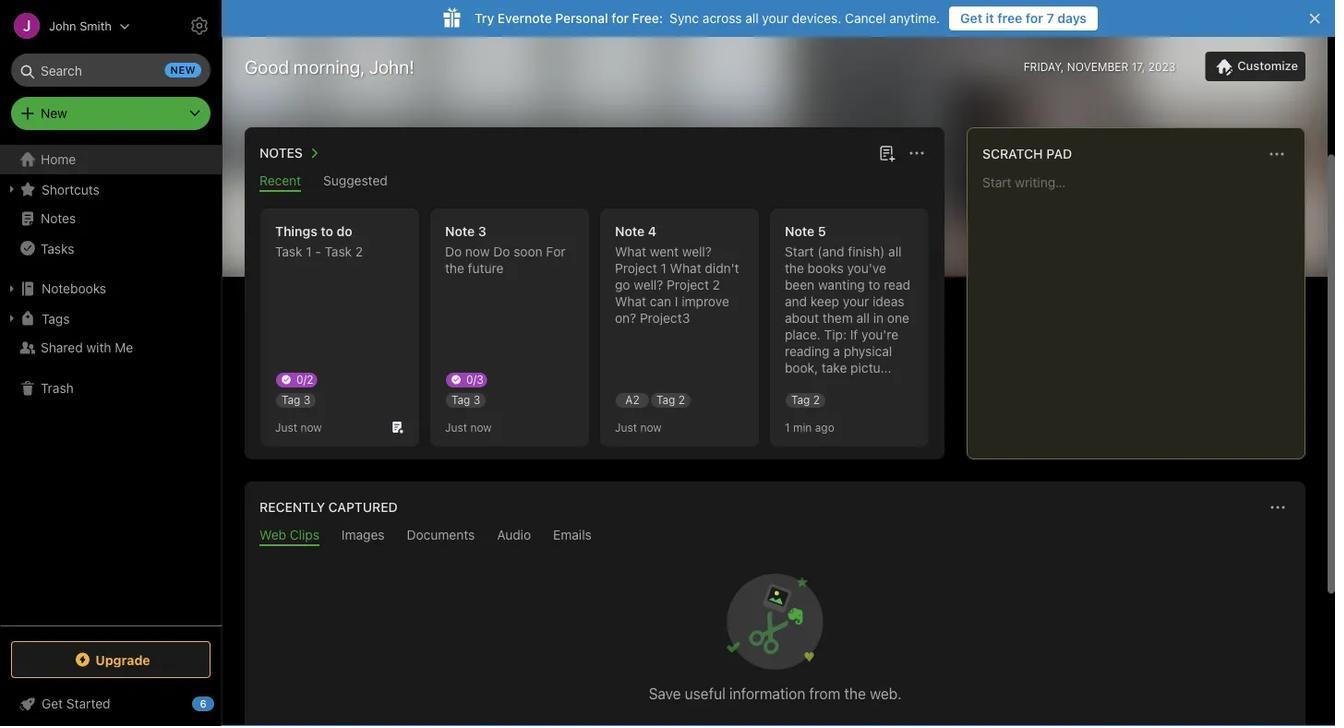 Task type: locate. For each thing, give the bounding box(es) containing it.
1 horizontal spatial tag 2
[[792, 394, 820, 407]]

Search text field
[[24, 54, 198, 87]]

0 horizontal spatial to
[[321, 224, 333, 239]]

tab list for recently captured
[[248, 528, 1302, 547]]

future
[[468, 261, 504, 276]]

notes up the tasks
[[41, 211, 76, 226]]

3 down 0/2
[[304, 394, 311, 407]]

tag down 0/2
[[282, 394, 300, 407]]

audio
[[497, 528, 531, 543]]

all right across
[[746, 11, 759, 26]]

finish)
[[848, 244, 885, 260]]

in
[[874, 311, 884, 326]]

notes button
[[256, 142, 325, 164]]

1 vertical spatial 1
[[661, 261, 667, 276]]

tag 3 for do now do soon for the future
[[452, 394, 481, 407]]

1 horizontal spatial notes
[[260, 145, 303, 161]]

0 horizontal spatial task
[[275, 244, 303, 260]]

note up start
[[785, 224, 815, 239]]

tree containing home
[[0, 145, 222, 625]]

2 note from the left
[[615, 224, 645, 239]]

to inside things to do task 1 - task 2
[[321, 224, 333, 239]]

1 vertical spatial tab list
[[248, 528, 1302, 547]]

trash link
[[0, 374, 221, 404]]

1 horizontal spatial for
[[1026, 11, 1044, 26]]

all left in
[[857, 311, 870, 326]]

2 tag 3 from the left
[[452, 394, 481, 407]]

tag 2 right a2
[[657, 394, 685, 407]]

1 tag 3 from the left
[[282, 394, 311, 407]]

2 do from the left
[[494, 244, 510, 260]]

get left started
[[42, 697, 63, 712]]

well?
[[682, 244, 712, 260], [634, 278, 664, 293]]

0 vertical spatial notes
[[260, 145, 303, 161]]

3 tag from the left
[[657, 394, 676, 407]]

just
[[275, 421, 297, 434], [445, 421, 467, 434], [615, 421, 637, 434]]

1 inside note 4 what went well? project 1 what didn't go well? project 2 what can i improve on? project3
[[661, 261, 667, 276]]

trash
[[41, 381, 74, 396]]

3 just now from the left
[[615, 421, 662, 434]]

1 vertical spatial all
[[889, 244, 902, 260]]

you've
[[848, 261, 887, 276]]

1 horizontal spatial tag 3
[[452, 394, 481, 407]]

2 tag 2 from the left
[[792, 394, 820, 407]]

0 horizontal spatial for
[[612, 11, 629, 26]]

3 just from the left
[[615, 421, 637, 434]]

0 horizontal spatial 1
[[306, 244, 312, 260]]

just down 0/2
[[275, 421, 297, 434]]

min
[[793, 421, 812, 434]]

click to collapse image
[[215, 693, 229, 715]]

0 vertical spatial get
[[961, 11, 983, 26]]

tag 3
[[282, 394, 311, 407], [452, 394, 481, 407]]

1 note from the left
[[445, 224, 475, 239]]

me
[[115, 340, 133, 356]]

1 vertical spatial notes
[[41, 211, 76, 226]]

good
[[245, 55, 289, 77]]

web clips
[[260, 528, 320, 543]]

2 inside things to do task 1 - task 2
[[356, 244, 363, 260]]

the right from
[[845, 686, 866, 703]]

1 horizontal spatial just now
[[445, 421, 492, 434]]

just down 0/3
[[445, 421, 467, 434]]

the inside the note 5 start (and finish) all the books you've been wanting to read and keep your ideas about them all in one place. tip: if you're reading a physical book, take pictu...
[[785, 261, 804, 276]]

more actions image
[[906, 142, 928, 164], [1266, 143, 1289, 165]]

0 horizontal spatial notes
[[41, 211, 76, 226]]

notes up 'recent'
[[260, 145, 303, 161]]

tab list containing web clips
[[248, 528, 1302, 547]]

0 horizontal spatial all
[[746, 11, 759, 26]]

new
[[41, 106, 67, 121]]

0 vertical spatial project
[[615, 261, 657, 276]]

new button
[[11, 97, 211, 130]]

0 horizontal spatial your
[[762, 11, 789, 26]]

note 3 do now do soon for the future
[[445, 224, 566, 276]]

More actions field
[[904, 140, 930, 166], [1265, 141, 1290, 167], [1266, 495, 1291, 521]]

for
[[546, 244, 566, 260]]

Account field
[[0, 7, 130, 44]]

0 vertical spatial to
[[321, 224, 333, 239]]

2 horizontal spatial 1
[[785, 421, 790, 434]]

get left it
[[961, 11, 983, 26]]

0 horizontal spatial the
[[445, 261, 465, 276]]

upgrade button
[[11, 642, 211, 679]]

7
[[1047, 11, 1055, 26]]

just down a2
[[615, 421, 637, 434]]

2 down didn't
[[713, 278, 720, 293]]

1 horizontal spatial do
[[494, 244, 510, 260]]

1 vertical spatial get
[[42, 697, 63, 712]]

emails tab
[[553, 528, 592, 547]]

0 vertical spatial your
[[762, 11, 789, 26]]

what down 'went' on the top of page
[[670, 261, 702, 276]]

tab list
[[248, 173, 941, 192], [248, 528, 1302, 547]]

0 horizontal spatial just
[[275, 421, 297, 434]]

notes
[[260, 145, 303, 161], [41, 211, 76, 226]]

well? up didn't
[[682, 244, 712, 260]]

note inside the note 5 start (and finish) all the books you've been wanting to read and keep your ideas about them all in one place. tip: if you're reading a physical book, take pictu...
[[785, 224, 815, 239]]

note for note 3 do now do soon for the future
[[445, 224, 475, 239]]

things
[[275, 224, 318, 239]]

2 horizontal spatial note
[[785, 224, 815, 239]]

tag right a2
[[657, 394, 676, 407]]

start
[[785, 244, 814, 260]]

project up i
[[667, 278, 709, 293]]

3 for note 3 do now do soon for the future
[[474, 394, 481, 407]]

shared
[[41, 340, 83, 356]]

the down start
[[785, 261, 804, 276]]

1 horizontal spatial task
[[325, 244, 352, 260]]

2 horizontal spatial the
[[845, 686, 866, 703]]

2023
[[1149, 60, 1176, 73]]

task
[[275, 244, 303, 260], [325, 244, 352, 260]]

the inside note 3 do now do soon for the future
[[445, 261, 465, 276]]

well? up can
[[634, 278, 664, 293]]

3 up 'future'
[[478, 224, 487, 239]]

do left "soon"
[[445, 244, 462, 260]]

went
[[650, 244, 679, 260]]

recent tab panel
[[245, 192, 1336, 460]]

just now down 0/2
[[275, 421, 322, 434]]

get inside button
[[961, 11, 983, 26]]

3 down 0/3
[[474, 394, 481, 407]]

documents tab
[[407, 528, 475, 547]]

customize button
[[1206, 52, 1306, 81]]

0 horizontal spatial just now
[[275, 421, 322, 434]]

get inside help and learning task checklist field
[[42, 697, 63, 712]]

tag up 'min'
[[792, 394, 810, 407]]

for left the 7
[[1026, 11, 1044, 26]]

started
[[66, 697, 110, 712]]

note inside note 4 what went well? project 1 what didn't go well? project 2 what can i improve on? project3
[[615, 224, 645, 239]]

just now down 0/3
[[445, 421, 492, 434]]

1 horizontal spatial well?
[[682, 244, 712, 260]]

task down things
[[275, 244, 303, 260]]

useful
[[685, 686, 726, 703]]

0 horizontal spatial tag 3
[[282, 394, 311, 407]]

can
[[650, 294, 672, 309]]

all right finish)
[[889, 244, 902, 260]]

your down wanting
[[843, 294, 870, 309]]

note inside note 3 do now do soon for the future
[[445, 224, 475, 239]]

1 horizontal spatial just
[[445, 421, 467, 434]]

1 vertical spatial project
[[667, 278, 709, 293]]

0 vertical spatial 1
[[306, 244, 312, 260]]

books
[[808, 261, 844, 276]]

tasks
[[41, 241, 74, 256]]

note for note 4 what went well? project 1 what didn't go well? project 2 what can i improve on? project3
[[615, 224, 645, 239]]

to left do
[[321, 224, 333, 239]]

3
[[478, 224, 487, 239], [304, 394, 311, 407], [474, 394, 481, 407]]

2 horizontal spatial just
[[615, 421, 637, 434]]

2 horizontal spatial just now
[[615, 421, 662, 434]]

ideas
[[873, 294, 905, 309]]

tag 3 down 0/2
[[282, 394, 311, 407]]

web.
[[870, 686, 902, 703]]

1 horizontal spatial project
[[667, 278, 709, 293]]

tags button
[[0, 304, 221, 333]]

what
[[615, 244, 647, 260], [670, 261, 702, 276], [615, 294, 647, 309]]

1 horizontal spatial the
[[785, 261, 804, 276]]

tag 2 up 'min'
[[792, 394, 820, 407]]

get
[[961, 11, 983, 26], [42, 697, 63, 712]]

read
[[884, 278, 911, 293]]

2 right -
[[356, 244, 363, 260]]

1 horizontal spatial your
[[843, 294, 870, 309]]

6
[[200, 699, 207, 711]]

0 vertical spatial all
[[746, 11, 759, 26]]

the left 'future'
[[445, 261, 465, 276]]

0/2
[[297, 373, 314, 386]]

1 vertical spatial to
[[869, 278, 881, 293]]

cancel
[[845, 11, 886, 26]]

home link
[[0, 145, 222, 175]]

web clips tab panel
[[245, 547, 1306, 727]]

tab list containing recent
[[248, 173, 941, 192]]

1 just now from the left
[[275, 421, 322, 434]]

tag 3 for task 1 - task 2
[[282, 394, 311, 407]]

what left 'went' on the top of page
[[615, 244, 647, 260]]

1 min ago
[[785, 421, 835, 434]]

from
[[810, 686, 841, 703]]

2 tab list from the top
[[248, 528, 1302, 547]]

3 for things to do task 1 - task 2
[[304, 394, 311, 407]]

note up 'future'
[[445, 224, 475, 239]]

0 horizontal spatial well?
[[634, 278, 664, 293]]

1 tab list from the top
[[248, 173, 941, 192]]

2 inside note 4 what went well? project 1 what didn't go well? project 2 what can i improve on? project3
[[713, 278, 720, 293]]

them
[[823, 311, 853, 326]]

customize
[[1238, 59, 1299, 73]]

things to do task 1 - task 2
[[275, 224, 363, 260]]

1 for from the left
[[612, 11, 629, 26]]

get started
[[42, 697, 110, 712]]

0 horizontal spatial do
[[445, 244, 462, 260]]

project up go
[[615, 261, 657, 276]]

0 horizontal spatial tag 2
[[657, 394, 685, 407]]

1 vertical spatial your
[[843, 294, 870, 309]]

3 note from the left
[[785, 224, 815, 239]]

captured
[[329, 500, 398, 515]]

1 horizontal spatial 1
[[661, 261, 667, 276]]

0 vertical spatial tab list
[[248, 173, 941, 192]]

with
[[86, 340, 111, 356]]

1 left -
[[306, 244, 312, 260]]

your
[[762, 11, 789, 26], [843, 294, 870, 309]]

wanting
[[818, 278, 865, 293]]

shortcuts button
[[0, 175, 221, 204]]

now inside note 3 do now do soon for the future
[[465, 244, 490, 260]]

to down you've
[[869, 278, 881, 293]]

get it free for 7 days
[[961, 11, 1087, 26]]

0 horizontal spatial project
[[615, 261, 657, 276]]

do
[[445, 244, 462, 260], [494, 244, 510, 260]]

do up 'future'
[[494, 244, 510, 260]]

the inside web clips tab panel
[[845, 686, 866, 703]]

1 horizontal spatial note
[[615, 224, 645, 239]]

your left devices.
[[762, 11, 789, 26]]

0 horizontal spatial get
[[42, 697, 63, 712]]

tree
[[0, 145, 222, 625]]

what up on?
[[615, 294, 647, 309]]

save
[[649, 686, 681, 703]]

notes inside notes button
[[260, 145, 303, 161]]

tag 3 down 0/3
[[452, 394, 481, 407]]

1 vertical spatial well?
[[634, 278, 664, 293]]

1 horizontal spatial get
[[961, 11, 983, 26]]

expand notebooks image
[[5, 282, 19, 297]]

free:
[[632, 11, 663, 26]]

2 for from the left
[[1026, 11, 1044, 26]]

more actions field for recently captured
[[1266, 495, 1291, 521]]

1 horizontal spatial to
[[869, 278, 881, 293]]

for inside button
[[1026, 11, 1044, 26]]

tag
[[282, 394, 300, 407], [452, 394, 470, 407], [657, 394, 676, 407], [792, 394, 810, 407]]

2 vertical spatial all
[[857, 311, 870, 326]]

1 down 'went' on the top of page
[[661, 261, 667, 276]]

for left free:
[[612, 11, 629, 26]]

2 just from the left
[[445, 421, 467, 434]]

tip:
[[825, 327, 847, 343]]

task right -
[[325, 244, 352, 260]]

just now down a2
[[615, 421, 662, 434]]

note left 4 on the left
[[615, 224, 645, 239]]

just now
[[275, 421, 322, 434], [445, 421, 492, 434], [615, 421, 662, 434]]

0 horizontal spatial note
[[445, 224, 475, 239]]

tag down 0/3
[[452, 394, 470, 407]]

tags
[[42, 311, 70, 326]]

all
[[746, 11, 759, 26], [889, 244, 902, 260], [857, 311, 870, 326]]

1 left 'min'
[[785, 421, 790, 434]]



Task type: describe. For each thing, give the bounding box(es) containing it.
recently
[[260, 500, 325, 515]]

on?
[[615, 311, 637, 326]]

days
[[1058, 11, 1087, 26]]

suggested
[[323, 173, 388, 188]]

1 do from the left
[[445, 244, 462, 260]]

for for 7
[[1026, 11, 1044, 26]]

been
[[785, 278, 815, 293]]

take
[[822, 361, 847, 376]]

project3
[[640, 311, 690, 326]]

try
[[475, 11, 494, 26]]

3 inside note 3 do now do soon for the future
[[478, 224, 487, 239]]

and
[[785, 294, 807, 309]]

physical
[[844, 344, 893, 359]]

save useful information from the web.
[[649, 686, 902, 703]]

friday, november 17, 2023
[[1024, 60, 1176, 73]]

2 tag from the left
[[452, 394, 470, 407]]

2 task from the left
[[325, 244, 352, 260]]

evernote
[[498, 11, 552, 26]]

1 task from the left
[[275, 244, 303, 260]]

friday,
[[1024, 60, 1065, 73]]

your inside the note 5 start (and finish) all the books you've been wanting to read and keep your ideas about them all in one place. tip: if you're reading a physical book, take pictu...
[[843, 294, 870, 309]]

suggested tab
[[323, 173, 388, 192]]

get it free for 7 days button
[[950, 6, 1098, 30]]

recently captured
[[260, 500, 398, 515]]

note 5 start (and finish) all the books you've been wanting to read and keep your ideas about them all in one place. tip: if you're reading a physical book, take pictu...
[[785, 224, 911, 376]]

recent tab
[[260, 173, 301, 192]]

expand tags image
[[5, 311, 19, 326]]

shared with me
[[41, 340, 133, 356]]

Start writing… text field
[[983, 175, 1304, 444]]

morning,
[[294, 55, 365, 77]]

book,
[[785, 361, 819, 376]]

images tab
[[342, 528, 385, 547]]

for for free:
[[612, 11, 629, 26]]

scratch pad
[[983, 146, 1073, 162]]

2 vertical spatial what
[[615, 294, 647, 309]]

didn't
[[705, 261, 740, 276]]

upgrade
[[95, 653, 150, 668]]

pictu...
[[851, 361, 892, 376]]

reading
[[785, 344, 830, 359]]

clips
[[290, 528, 320, 543]]

more actions field for scratch pad
[[1265, 141, 1290, 167]]

recent
[[260, 173, 301, 188]]

get for get it free for 7 days
[[961, 11, 983, 26]]

personal
[[556, 11, 608, 26]]

4 tag from the left
[[792, 394, 810, 407]]

keep
[[811, 294, 840, 309]]

1 vertical spatial what
[[670, 261, 702, 276]]

new search field
[[24, 54, 201, 87]]

anytime.
[[890, 11, 941, 26]]

Help and Learning task checklist field
[[0, 690, 222, 720]]

soon
[[514, 244, 543, 260]]

0/3
[[466, 373, 484, 386]]

notes link
[[0, 204, 221, 234]]

-
[[315, 244, 321, 260]]

information
[[730, 686, 806, 703]]

5
[[818, 224, 827, 239]]

2 vertical spatial 1
[[785, 421, 790, 434]]

november
[[1068, 60, 1129, 73]]

it
[[986, 11, 995, 26]]

try evernote personal for free: sync across all your devices. cancel anytime.
[[475, 11, 941, 26]]

get for get started
[[42, 697, 63, 712]]

4
[[648, 224, 657, 239]]

web clips tab
[[260, 528, 320, 547]]

1 horizontal spatial all
[[857, 311, 870, 326]]

tasks button
[[0, 234, 221, 263]]

a
[[834, 344, 841, 359]]

(and
[[818, 244, 845, 260]]

free
[[998, 11, 1023, 26]]

images
[[342, 528, 385, 543]]

one
[[888, 311, 910, 326]]

sync
[[670, 11, 699, 26]]

audio tab
[[497, 528, 531, 547]]

2 up 1 min ago
[[814, 394, 820, 407]]

new
[[170, 64, 196, 76]]

devices.
[[792, 11, 842, 26]]

do
[[337, 224, 353, 239]]

ago
[[815, 421, 835, 434]]

1 just from the left
[[275, 421, 297, 434]]

web
[[260, 528, 286, 543]]

recently captured button
[[256, 497, 398, 519]]

0 vertical spatial what
[[615, 244, 647, 260]]

go
[[615, 278, 630, 293]]

about
[[785, 311, 819, 326]]

shared with me link
[[0, 333, 221, 363]]

17,
[[1132, 60, 1146, 73]]

notebooks
[[42, 281, 106, 297]]

a2
[[626, 394, 640, 407]]

across
[[703, 11, 742, 26]]

1 horizontal spatial more actions image
[[1266, 143, 1289, 165]]

1 inside things to do task 1 - task 2
[[306, 244, 312, 260]]

more actions image
[[1267, 497, 1290, 519]]

place.
[[785, 327, 821, 343]]

note 4 what went well? project 1 what didn't go well? project 2 what can i improve on? project3
[[615, 224, 740, 326]]

1 tag 2 from the left
[[657, 394, 685, 407]]

0 horizontal spatial more actions image
[[906, 142, 928, 164]]

2 horizontal spatial all
[[889, 244, 902, 260]]

scratch pad button
[[979, 143, 1073, 165]]

pad
[[1047, 146, 1073, 162]]

scratch
[[983, 146, 1043, 162]]

0 vertical spatial well?
[[682, 244, 712, 260]]

2 just now from the left
[[445, 421, 492, 434]]

john
[[49, 19, 76, 33]]

1 tag from the left
[[282, 394, 300, 407]]

settings image
[[188, 15, 211, 37]]

tab list for notes
[[248, 173, 941, 192]]

2 right a2
[[679, 394, 685, 407]]

i
[[675, 294, 678, 309]]

if
[[851, 327, 858, 343]]

emails
[[553, 528, 592, 543]]

note for note 5 start (and finish) all the books you've been wanting to read and keep your ideas about them all in one place. tip: if you're reading a physical book, take pictu...
[[785, 224, 815, 239]]

notes inside notes link
[[41, 211, 76, 226]]

shortcuts
[[42, 182, 100, 197]]

to inside the note 5 start (and finish) all the books you've been wanting to read and keep your ideas about them all in one place. tip: if you're reading a physical book, take pictu...
[[869, 278, 881, 293]]



Task type: vqa. For each thing, say whether or not it's contained in the screenshot.
"What"
yes



